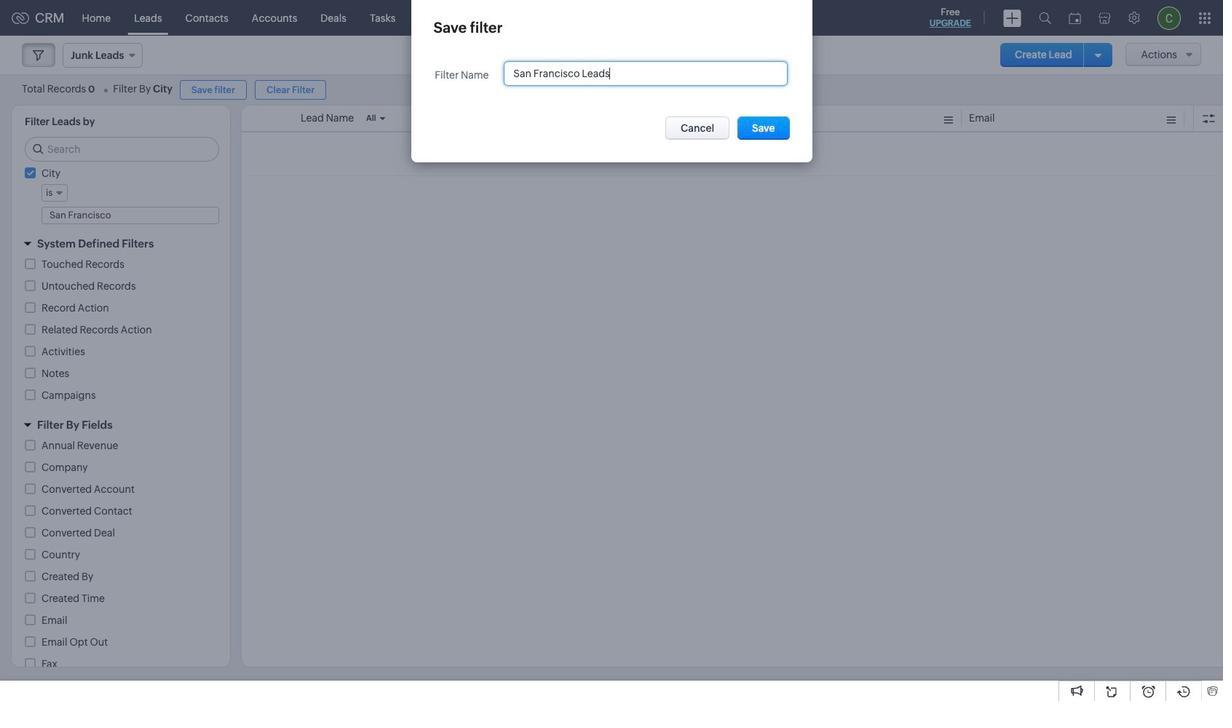 Task type: locate. For each thing, give the bounding box(es) containing it.
search element
[[1031, 0, 1061, 36]]

calendar image
[[1069, 12, 1082, 24]]

None text field
[[505, 62, 788, 85]]

profile image
[[1158, 6, 1182, 30]]

create menu element
[[995, 0, 1031, 35]]

logo image
[[12, 12, 29, 24]]

Search text field
[[25, 138, 219, 161]]



Task type: vqa. For each thing, say whether or not it's contained in the screenshot.
Task Owner
no



Task type: describe. For each thing, give the bounding box(es) containing it.
Type here text field
[[42, 208, 219, 224]]

create menu image
[[1004, 9, 1022, 27]]

search image
[[1040, 12, 1052, 24]]

profile element
[[1150, 0, 1190, 35]]



